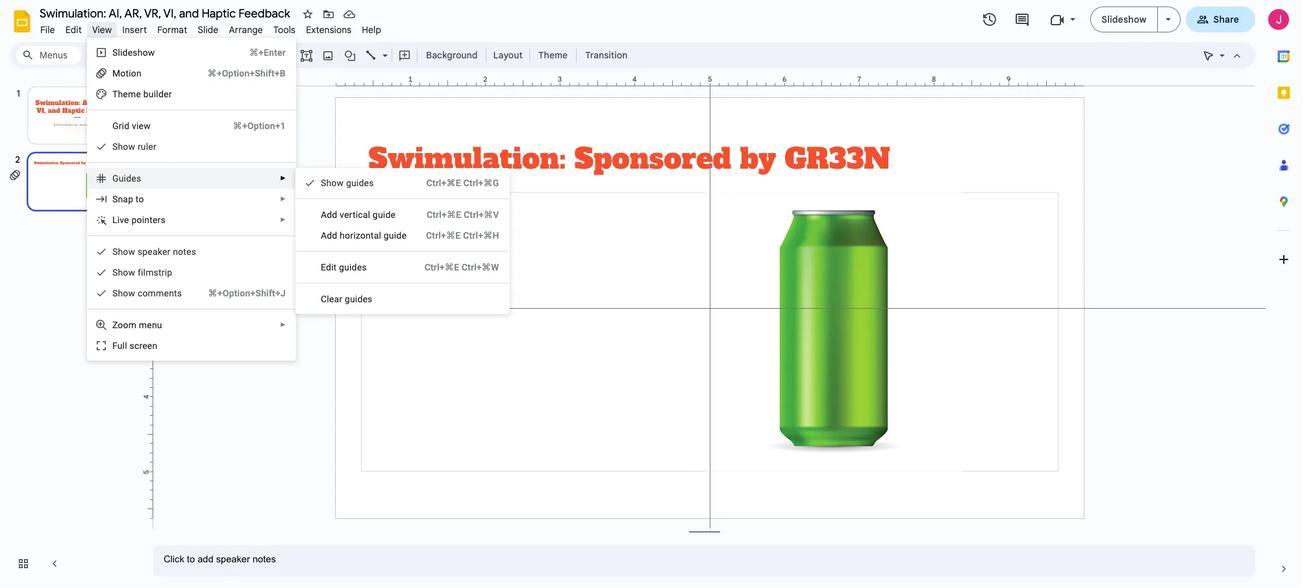 Task type: locate. For each thing, give the bounding box(es) containing it.
extensions
[[306, 24, 352, 36]]

slideshow inside "button"
[[1102, 14, 1147, 25]]

show left f
[[112, 268, 135, 278]]

slide menu item
[[193, 22, 224, 38]]

⌘+option+shift+b
[[208, 68, 286, 79]]

snap to
[[112, 194, 144, 205]]

ctrl+⌘e ctrl+⌘g
[[426, 178, 499, 188]]

show guides s element
[[321, 178, 378, 188]]

tools menu item
[[268, 22, 301, 38]]

share button
[[1186, 6, 1256, 32]]

show r uler
[[112, 142, 156, 152]]

insert menu item
[[117, 22, 152, 38]]

tools
[[273, 24, 296, 36]]

add vertical guide v element
[[321, 210, 400, 220]]

ctrl+⌘e
[[426, 178, 461, 188], [427, 210, 461, 220], [426, 231, 461, 241], [425, 262, 459, 273]]

⌘+option+shift+b element
[[192, 67, 286, 80]]

guides right dit
[[339, 262, 367, 273]]

add left h
[[321, 231, 337, 241]]

⌘+option+1 element
[[217, 120, 286, 133]]

arrange
[[229, 24, 263, 36]]

1 vertical spatial slideshow
[[112, 47, 155, 58]]

guides for s how guides
[[346, 178, 374, 188]]

⌘+option+1
[[233, 121, 286, 131]]

application
[[0, 0, 1302, 588]]

r
[[138, 142, 141, 152]]

format
[[157, 24, 187, 36]]

guides for c lear guides
[[345, 294, 373, 305]]

2 add from the top
[[321, 231, 337, 241]]

slideshow up motion a element
[[112, 47, 155, 58]]

g rid view
[[112, 121, 151, 131]]

ctrl+⌘h
[[463, 231, 499, 241]]

4 show from the top
[[112, 288, 135, 299]]

1 vertical spatial guides
[[339, 262, 367, 273]]

live pointers l element
[[112, 215, 169, 225]]

background button
[[420, 45, 484, 65]]

0 horizontal spatial slideshow
[[112, 47, 155, 58]]

guides right lear
[[345, 294, 373, 305]]

show for show r uler
[[112, 142, 135, 152]]

mode and view toolbar
[[1198, 42, 1248, 68]]

show for show speaker n otes
[[112, 247, 135, 257]]

tab list
[[1266, 38, 1302, 551]]

add
[[321, 210, 337, 220], [321, 231, 337, 241]]

menu bar containing file
[[35, 17, 387, 38]]

0 vertical spatial add
[[321, 210, 337, 220]]

layout button
[[489, 45, 527, 65]]

transition
[[585, 49, 628, 61]]

show speaker n otes
[[112, 247, 196, 257]]

1 add from the top
[[321, 210, 337, 220]]

ctrl+⌘v
[[464, 210, 499, 220]]

zoom menu z element
[[112, 320, 166, 331]]

►
[[280, 175, 286, 182], [280, 196, 286, 203], [280, 216, 286, 223], [280, 322, 286, 329]]

guides for e dit guides
[[339, 262, 367, 273]]

l ive pointers
[[112, 215, 166, 225]]

1 show from the top
[[112, 142, 135, 152]]

guides
[[346, 178, 374, 188], [339, 262, 367, 273], [345, 294, 373, 305]]

ctrl+⌘e for ctrl+⌘e ctrl+⌘h
[[426, 231, 461, 241]]

show comments c element
[[112, 288, 186, 299]]

guide for add h orizontal guide
[[384, 231, 407, 241]]

0 vertical spatial slideshow
[[1102, 14, 1147, 25]]

3 ► from the top
[[280, 216, 286, 223]]

add for add h orizontal guide
[[321, 231, 337, 241]]

f u ll screen
[[112, 341, 157, 351]]

help
[[362, 24, 381, 36]]

guide
[[373, 210, 396, 220], [384, 231, 407, 241]]

d
[[126, 173, 131, 184]]

orizontal
[[345, 231, 381, 241]]

1 ► from the top
[[280, 175, 286, 182]]

dit
[[326, 262, 337, 273]]

ctrl+⌘e up ctrl+⌘e ctrl+⌘v 'element'
[[426, 178, 461, 188]]

ctrl+⌘e down ctrl+⌘e ctrl+⌘h element
[[425, 262, 459, 273]]

add for add v ertical guide
[[321, 210, 337, 220]]

pointers
[[131, 215, 166, 225]]

menu bar banner
[[0, 0, 1302, 588]]

menu bar
[[35, 17, 387, 38]]

ctrl+⌘e inside 'element'
[[427, 210, 461, 220]]

ctrl+⌘e for ctrl+⌘e ctrl+⌘g
[[426, 178, 461, 188]]

c lear guides
[[321, 294, 373, 305]]

2 show from the top
[[112, 247, 135, 257]]

ctrl+⌘e up ctrl+⌘e ctrl+⌘h element
[[427, 210, 461, 220]]

arrange menu item
[[224, 22, 268, 38]]

1 vertical spatial guide
[[384, 231, 407, 241]]

2 ► from the top
[[280, 196, 286, 203]]

c
[[138, 288, 143, 299]]

Rename text field
[[35, 5, 298, 21]]

add v ertical guide
[[321, 210, 396, 220]]

slideshow
[[1102, 14, 1147, 25], [112, 47, 155, 58]]

v
[[340, 210, 344, 220]]

full screen u element
[[112, 341, 161, 351]]

4 ► from the top
[[280, 322, 286, 329]]

otes
[[178, 247, 196, 257]]

ctrl+⌘e ctrl+⌘w element
[[409, 261, 499, 274]]

start slideshow (⌘+enter) image
[[1166, 18, 1171, 21]]

show
[[112, 142, 135, 152], [112, 247, 135, 257], [112, 268, 135, 278], [112, 288, 135, 299]]

omments
[[143, 288, 182, 299]]

⌘+enter
[[249, 47, 286, 58]]

show up show f ilmstrip
[[112, 247, 135, 257]]

e
[[136, 89, 141, 99]]

► for es
[[280, 175, 286, 182]]

menu
[[87, 38, 296, 361], [295, 168, 510, 314]]

2 vertical spatial guides
[[345, 294, 373, 305]]

speaker
[[138, 247, 171, 257]]

theme
[[538, 49, 568, 61]]

guide right ertical on the top left of the page
[[373, 210, 396, 220]]

show left r
[[112, 142, 135, 152]]

insert
[[122, 24, 147, 36]]

e dit guides
[[321, 262, 367, 273]]

motion a element
[[112, 68, 145, 79]]

► for z oom menu
[[280, 322, 286, 329]]

view menu item
[[87, 22, 117, 38]]

slideshow left the start slideshow (⌘+enter) image
[[1102, 14, 1147, 25]]

menu
[[139, 320, 162, 331]]

ctrl+⌘e ctrl+⌘h
[[426, 231, 499, 241]]

slideshow for slideshow "button"
[[1102, 14, 1147, 25]]

ertical
[[344, 210, 370, 220]]

add horizontal guide h element
[[321, 231, 411, 241]]

ctrl+⌘e down ctrl+⌘e ctrl+⌘v 'element'
[[426, 231, 461, 241]]

⌘+enter element
[[234, 46, 286, 59]]

f
[[138, 268, 141, 278]]

the
[[112, 89, 128, 99]]

grid view g element
[[112, 121, 155, 131]]

ctrl+⌘e ctrl+⌘v element
[[411, 209, 499, 222]]

guide right orizontal
[[384, 231, 407, 241]]

► for l ive pointers
[[280, 216, 286, 223]]

1 vertical spatial add
[[321, 231, 337, 241]]

ive
[[117, 215, 129, 225]]

view
[[92, 24, 112, 36]]

oom
[[118, 320, 137, 331]]

0 vertical spatial guide
[[373, 210, 396, 220]]

z
[[112, 320, 118, 331]]

guides right how
[[346, 178, 374, 188]]

show left "c"
[[112, 288, 135, 299]]

navigation
[[0, 73, 143, 588]]

s
[[321, 178, 326, 188]]

n
[[173, 247, 178, 257]]

0 vertical spatial guides
[[346, 178, 374, 188]]

3 show from the top
[[112, 268, 135, 278]]

1 horizontal spatial slideshow
[[1102, 14, 1147, 25]]

add left v
[[321, 210, 337, 220]]



Task type: vqa. For each thing, say whether or not it's contained in the screenshot.
the Ctrl+⌘E Ctrl+⌘G
yes



Task type: describe. For each thing, give the bounding box(es) containing it.
application containing slideshow
[[0, 0, 1302, 588]]

ctrl+⌘e ctrl+⌘w
[[425, 262, 499, 273]]

rid
[[119, 121, 129, 131]]

show speaker notes n element
[[112, 247, 200, 257]]

ctrl+⌘e ctrl+⌘g element
[[411, 177, 499, 190]]

show for show c omments
[[112, 288, 135, 299]]

extensions menu item
[[301, 22, 357, 38]]

m
[[128, 89, 136, 99]]

live pointer settings image
[[1217, 47, 1225, 51]]

⌘+option+shift+j element
[[193, 287, 286, 300]]

show c omments
[[112, 288, 182, 299]]

background
[[426, 49, 478, 61]]

ctrl+⌘e ctrl+⌘h element
[[411, 229, 499, 242]]

gui d es
[[112, 173, 141, 184]]

l
[[112, 215, 117, 225]]

show ruler r element
[[112, 142, 160, 152]]

gui
[[112, 173, 126, 184]]

edit
[[65, 24, 82, 36]]

ctrl+⌘e for ctrl+⌘e ctrl+⌘w
[[425, 262, 459, 273]]

show for show f ilmstrip
[[112, 268, 135, 278]]

ll
[[123, 341, 127, 351]]

the m e builder
[[112, 89, 172, 99]]

clear guides c element
[[321, 294, 376, 305]]

ctrl+⌘e for ctrl+⌘e ctrl+⌘v
[[427, 210, 461, 220]]

u
[[117, 341, 123, 351]]

screen
[[130, 341, 157, 351]]

tab list inside the menu bar banner
[[1266, 38, 1302, 551]]

snap
[[112, 194, 133, 205]]

s how guides
[[321, 178, 374, 188]]

lear
[[327, 294, 342, 305]]

c
[[321, 294, 327, 305]]

motion
[[112, 68, 142, 79]]

edit guides e element
[[321, 262, 371, 273]]

uler
[[141, 142, 156, 152]]

Menus field
[[16, 46, 81, 64]]

view
[[132, 121, 151, 131]]

z oom menu
[[112, 320, 162, 331]]

f
[[112, 341, 117, 351]]

⌘+option+shift+j
[[208, 288, 286, 299]]

ctrl+⌘e ctrl+⌘v
[[427, 210, 499, 220]]

to
[[136, 194, 144, 205]]

slideshow p element
[[112, 47, 159, 58]]

slide
[[198, 24, 219, 36]]

es
[[131, 173, 141, 184]]

shape image
[[343, 46, 358, 64]]

main toolbar
[[81, 45, 634, 65]]

menu containing slideshow
[[87, 38, 296, 361]]

menu bar inside the menu bar banner
[[35, 17, 387, 38]]

slideshow button
[[1091, 6, 1158, 32]]

snap to x element
[[112, 194, 148, 205]]

layout
[[493, 49, 523, 61]]

help menu item
[[357, 22, 387, 38]]

theme button
[[533, 45, 574, 65]]

ctrl+⌘g
[[463, 178, 499, 188]]

add h orizontal guide
[[321, 231, 407, 241]]

slideshow for the slideshow p 'element'
[[112, 47, 155, 58]]

g
[[112, 121, 119, 131]]

insert image image
[[321, 46, 336, 64]]

file menu item
[[35, 22, 60, 38]]

format menu item
[[152, 22, 193, 38]]

share
[[1214, 14, 1239, 25]]

ctrl+⌘w
[[462, 262, 499, 273]]

show filmstrip f element
[[112, 268, 176, 278]]

file
[[40, 24, 55, 36]]

transition button
[[580, 45, 633, 65]]

how
[[326, 178, 344, 188]]

ilmstrip
[[141, 268, 172, 278]]

edit menu item
[[60, 22, 87, 38]]

h
[[340, 231, 345, 241]]

guides d element
[[112, 173, 145, 184]]

e
[[321, 262, 326, 273]]

theme builder m element
[[112, 89, 176, 99]]

guide for add v ertical guide
[[373, 210, 396, 220]]

show f ilmstrip
[[112, 268, 172, 278]]

menu containing s
[[295, 168, 510, 314]]

builder
[[143, 89, 172, 99]]

Star checkbox
[[299, 5, 317, 23]]



